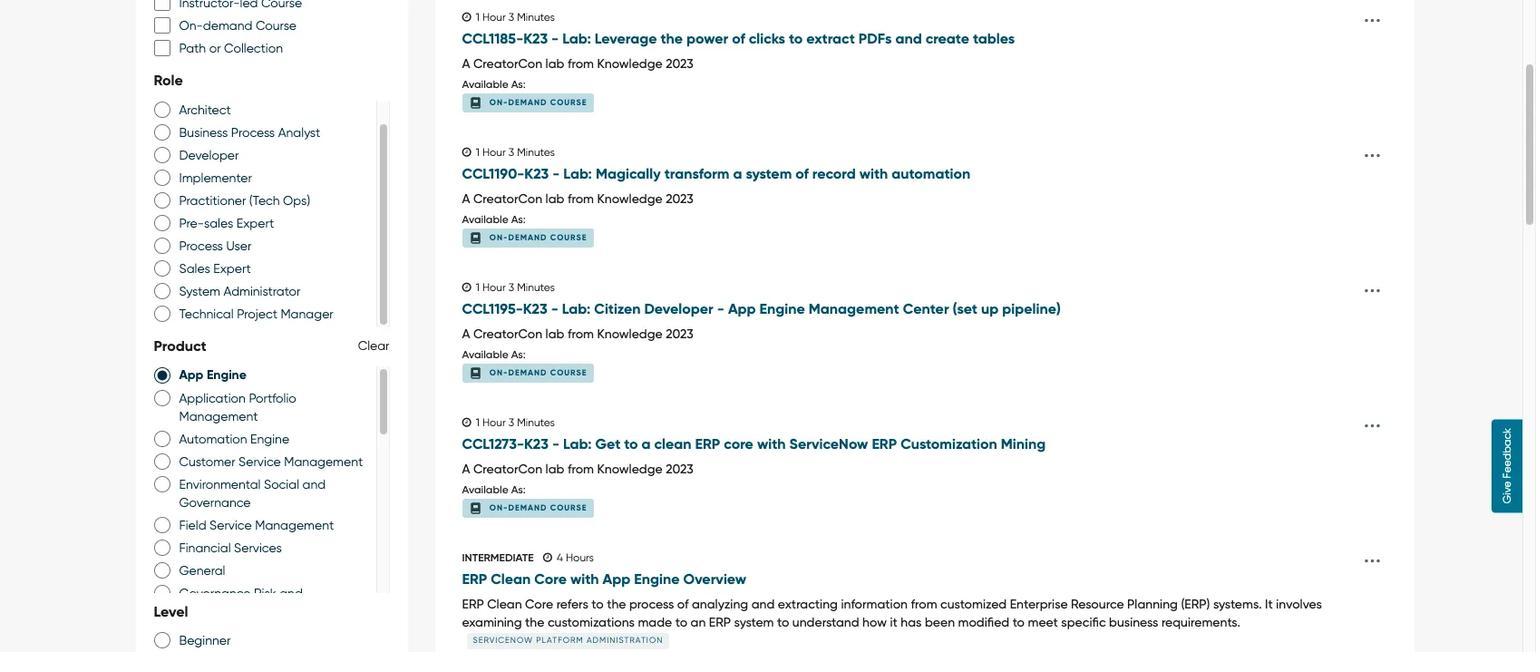 Task type: vqa. For each thing, say whether or not it's contained in the screenshot.
"and" inside Servicenow And Microsoft 365 For Implementers: Knowledge Check
no



Task type: describe. For each thing, give the bounding box(es) containing it.
... button for erp clean core with app engine overview
[[1358, 539, 1387, 574]]

hour for ccl1195-
[[482, 281, 506, 294]]

system inside erp clean core with app engine overview erp clean core refers to the process of analyzing and extracting information from customized enterprise resource planning (erp) systems. it involves examining the customizations made to an erp system to understand how it has been modified to meet specific business requirements. servicenow platform administration
[[734, 615, 774, 629]]

demand for ccl1195-
[[508, 367, 547, 377]]

of inside erp clean core with app engine overview erp clean core refers to the process of analyzing and extracting information from customized enterprise resource planning (erp) systems. it involves examining the customizations made to an erp system to understand how it has been modified to meet specific business requirements. servicenow platform administration
[[677, 596, 689, 611]]

0 vertical spatial core
[[534, 570, 567, 588]]

the inside ccl1185-k23 - lab: leverage the power of clicks to extract pdfs and create tables a creatorcon lab from knowledge 2023
[[661, 30, 683, 47]]

creatorcon inside ccl1195-k23 - lab: citizen developer - app engine management center (set up pipeline) a creatorcon lab from knowledge 2023
[[473, 326, 542, 341]]

business
[[179, 125, 228, 139]]

available for ccl1190-k23 - lab: magically transform a system of record with automation
[[462, 213, 508, 226]]

engine inside erp clean core with app engine overview erp clean core refers to the process of analyzing and extracting information from customized enterprise resource planning (erp) systems. it involves examining the customizations made to an erp system to understand how it has been modified to meet specific business requirements. servicenow platform administration
[[634, 570, 680, 588]]

course for ccl1273-
[[550, 502, 587, 512]]

sales
[[204, 216, 233, 230]]

3 for ccl1185-
[[509, 11, 514, 24]]

0 vertical spatial clean
[[491, 570, 531, 588]]

how
[[863, 615, 887, 629]]

on-demand course up path or collection
[[179, 18, 297, 33]]

of inside ccl1185-k23 - lab: leverage the power of clicks to extract pdfs and create tables a creatorcon lab from knowledge 2023
[[732, 30, 745, 47]]

... for erp clean core with app engine overview
[[1364, 539, 1381, 568]]

minutes for ccl1190-
[[517, 146, 555, 159]]

on- up path
[[179, 18, 203, 33]]

on-demand course for ccl1273-
[[490, 502, 587, 512]]

ops)
[[283, 193, 310, 207]]

pipeline)
[[1002, 300, 1061, 318]]

examining
[[462, 615, 522, 629]]

technical project manager
[[179, 306, 333, 321]]

practitioner (tech ops)
[[179, 193, 310, 207]]

manager
[[281, 306, 333, 321]]

a inside ccl1273-k23 - lab: get to a clean erp core with servicenow erp customization mining a creatorcon lab from knowledge 2023
[[462, 461, 470, 476]]

has
[[901, 615, 922, 629]]

as: for ccl1195-
[[511, 348, 526, 361]]

architect
[[179, 102, 231, 117]]

- for magically
[[553, 165, 560, 183]]

management for application portfolio management
[[179, 409, 258, 423]]

demand for ccl1185-
[[508, 97, 547, 107]]

ccl1273-
[[462, 435, 524, 453]]

a inside ccl1185-k23 - lab: leverage the power of clicks to extract pdfs and create tables a creatorcon lab from knowledge 2023
[[462, 56, 470, 71]]

1 vertical spatial core
[[525, 596, 553, 611]]

2023 inside ccl1273-k23 - lab: get to a clean erp core with servicenow erp customization mining a creatorcon lab from knowledge 2023
[[666, 461, 694, 476]]

field service management
[[179, 517, 334, 532]]

administrator
[[224, 284, 301, 298]]

a for system
[[733, 165, 742, 183]]

level
[[154, 603, 188, 620]]

1 for ccl1185-
[[476, 11, 480, 24]]

4
[[557, 551, 563, 564]]

0 horizontal spatial developer
[[179, 148, 239, 162]]

clean
[[654, 435, 692, 453]]

to inside ccl1273-k23 - lab: get to a clean erp core with servicenow erp customization mining a creatorcon lab from knowledge 2023
[[624, 435, 638, 453]]

course for ccl1190-
[[550, 232, 587, 242]]

clicks
[[749, 30, 785, 47]]

leverage
[[595, 30, 657, 47]]

customizations
[[548, 615, 635, 629]]

ccl1185-k23 - lab: leverage the power of clicks to extract pdfs and create tables link
[[462, 30, 1358, 47]]

with for servicenow
[[757, 435, 786, 453]]

demand for ccl1190-
[[508, 232, 547, 242]]

system inside the ccl1190-k23 - lab: magically transform a system of record with automation a creatorcon lab from knowledge 2023
[[746, 165, 792, 183]]

... for ccl1190-k23 - lab: magically transform a system of record with automation
[[1364, 133, 1381, 163]]

0 horizontal spatial the
[[525, 615, 545, 629]]

on-demand course for ccl1190-
[[490, 232, 587, 242]]

from inside the ccl1190-k23 - lab: magically transform a system of record with automation a creatorcon lab from knowledge 2023
[[568, 191, 594, 206]]

lab inside ccl1273-k23 - lab: get to a clean erp core with servicenow erp customization mining a creatorcon lab from knowledge 2023
[[546, 461, 564, 476]]

to left an
[[675, 615, 688, 629]]

information
[[841, 596, 908, 611]]

field
[[179, 517, 206, 532]]

erp left customization
[[872, 435, 897, 453]]

- for leverage
[[551, 30, 559, 47]]

0 vertical spatial expert
[[236, 216, 274, 230]]

with inside erp clean core with app engine overview erp clean core refers to the process of analyzing and extracting information from customized enterprise resource planning (erp) systems. it involves examining the customizations made to an erp system to understand how it has been modified to meet specific business requirements. servicenow platform administration
[[570, 570, 599, 588]]

governance inside governance risk and compliance
[[179, 585, 251, 600]]

center
[[903, 300, 949, 318]]

app engine
[[179, 367, 247, 382]]

and inside ccl1185-k23 - lab: leverage the power of clicks to extract pdfs and create tables a creatorcon lab from knowledge 2023
[[895, 30, 922, 47]]

implementer
[[179, 170, 252, 185]]

environmental social and governance
[[179, 477, 326, 509]]

pre-sales expert
[[179, 216, 274, 230]]

available as: for ccl1195-
[[462, 348, 526, 361]]

customer service management
[[179, 454, 363, 468]]

process user
[[179, 238, 252, 253]]

enterprise
[[1010, 596, 1068, 611]]

intermediate
[[462, 551, 534, 564]]

user
[[226, 238, 252, 253]]

erp left core
[[695, 435, 720, 453]]

a inside the ccl1190-k23 - lab: magically transform a system of record with automation a creatorcon lab from knowledge 2023
[[462, 191, 470, 206]]

planning
[[1127, 596, 1178, 611]]

minutes for ccl1273-
[[517, 416, 555, 429]]

extract
[[807, 30, 855, 47]]

systems.
[[1213, 596, 1262, 611]]

1 for ccl1190-
[[476, 146, 480, 159]]

from inside erp clean core with app engine overview erp clean core refers to the process of analyzing and extracting information from customized enterprise resource planning (erp) systems. it involves examining the customizations made to an erp system to understand how it has been modified to meet specific business requirements. servicenow platform administration
[[911, 596, 937, 611]]

clock o image for ccl1190-k23 - lab: magically transform a system of record with automation
[[462, 147, 471, 158]]

ccl1190-k23 - lab: magically transform a system of record with automation link
[[462, 165, 1358, 183]]

and inside environmental social and governance
[[302, 477, 326, 491]]

2023 inside the ccl1190-k23 - lab: magically transform a system of record with automation a creatorcon lab from knowledge 2023
[[666, 191, 694, 206]]

4 hours
[[557, 551, 594, 564]]

knowledge inside ccl1185-k23 - lab: leverage the power of clicks to extract pdfs and create tables a creatorcon lab from knowledge 2023
[[597, 56, 663, 71]]

technical
[[179, 306, 234, 321]]

3 for ccl1195-
[[509, 281, 514, 294]]

from inside ccl1185-k23 - lab: leverage the power of clicks to extract pdfs and create tables a creatorcon lab from knowledge 2023
[[568, 56, 594, 71]]

on- for ccl1190-
[[490, 232, 508, 242]]

0 vertical spatial process
[[231, 125, 275, 139]]

get
[[595, 435, 621, 453]]

to left meet
[[1013, 615, 1025, 629]]

customer
[[179, 454, 235, 468]]

hours
[[566, 551, 594, 564]]

tables
[[973, 30, 1015, 47]]

requirements.
[[1162, 615, 1241, 629]]

available as: for ccl1190-
[[462, 213, 526, 226]]

path
[[179, 41, 206, 55]]

course for ccl1185-
[[550, 97, 587, 107]]

extracting
[[778, 596, 838, 611]]

application portfolio management
[[179, 390, 296, 423]]

ccl1195-k23 - lab: citizen developer - app engine management center (set up pipeline) a creatorcon lab from knowledge 2023
[[462, 300, 1061, 341]]

available for ccl1185-k23 - lab: leverage the power of clicks to extract pdfs and create tables
[[462, 78, 508, 91]]

environmental
[[179, 477, 261, 491]]

1 hour 3 minutes for ccl1195-
[[476, 281, 555, 294]]

hour for ccl1273-
[[482, 416, 506, 429]]

overview
[[683, 570, 747, 588]]

1 vertical spatial clean
[[487, 596, 522, 611]]

1 vertical spatial process
[[179, 238, 223, 253]]

from inside ccl1195-k23 - lab: citizen developer - app engine management center (set up pipeline) a creatorcon lab from knowledge 2023
[[568, 326, 594, 341]]

... button for ccl1273-k23 - lab: get to a clean erp core with servicenow erp customization mining
[[1358, 403, 1387, 439]]

risk
[[254, 585, 276, 600]]

3 for ccl1273-
[[509, 416, 514, 429]]

creatorcon inside ccl1273-k23 - lab: get to a clean erp core with servicenow erp customization mining a creatorcon lab from knowledge 2023
[[473, 461, 542, 476]]

administration
[[587, 636, 663, 645]]

ccl1190-
[[462, 165, 525, 183]]

been
[[925, 615, 955, 629]]

minutes for ccl1195-
[[517, 281, 555, 294]]

demand for ccl1273-
[[508, 502, 547, 512]]

k23 for ccl1190-
[[525, 165, 549, 183]]

1 horizontal spatial the
[[607, 596, 626, 611]]

as: for ccl1273-
[[511, 483, 526, 496]]

ccl1185-k23 - lab: leverage the power of clicks to extract pdfs and create tables a creatorcon lab from knowledge 2023
[[462, 30, 1015, 71]]

power
[[687, 30, 729, 47]]

made
[[638, 615, 672, 629]]

ccl1190-k23 - lab: magically transform a system of record with automation a creatorcon lab from knowledge 2023
[[462, 165, 971, 206]]

customized
[[941, 596, 1007, 611]]

to inside ccl1185-k23 - lab: leverage the power of clicks to extract pdfs and create tables a creatorcon lab from knowledge 2023
[[789, 30, 803, 47]]

to down 'extracting'
[[777, 615, 789, 629]]

magically
[[596, 165, 661, 183]]

on- for ccl1185-
[[490, 97, 508, 107]]

... button for ccl1195-k23 - lab: citizen developer - app engine management center (set up pipeline)
[[1358, 268, 1387, 304]]

ccl1273-k23 - lab: get to a clean erp core with servicenow erp customization mining a creatorcon lab from knowledge 2023
[[462, 435, 1046, 476]]

clear button
[[358, 336, 390, 357]]

application
[[179, 390, 246, 405]]

practitioner
[[179, 193, 246, 207]]

available for ccl1195-k23 - lab: citizen developer - app engine management center (set up pipeline)
[[462, 348, 508, 361]]

available as: for ccl1185-
[[462, 78, 526, 91]]

core
[[724, 435, 754, 453]]

specific
[[1061, 615, 1106, 629]]

servicenow inside erp clean core with app engine overview erp clean core refers to the process of analyzing and extracting information from customized enterprise resource planning (erp) systems. it involves examining the customizations made to an erp system to understand how it has been modified to meet specific business requirements. servicenow platform administration
[[473, 636, 533, 645]]

knowledge inside the ccl1190-k23 - lab: magically transform a system of record with automation a creatorcon lab from knowledge 2023
[[597, 191, 663, 206]]

lab inside the ccl1190-k23 - lab: magically transform a system of record with automation a creatorcon lab from knowledge 2023
[[546, 191, 564, 206]]

portfolio
[[249, 390, 296, 405]]

general
[[179, 563, 225, 577]]

governance inside environmental social and governance
[[179, 495, 251, 509]]

ccl1273-k23 - lab: get to a clean erp core with servicenow erp customization mining link
[[462, 435, 1358, 453]]



Task type: locate. For each thing, give the bounding box(es) containing it.
lab: inside the ccl1190-k23 - lab: magically transform a system of record with automation a creatorcon lab from knowledge 2023
[[563, 165, 592, 183]]

1 hour from the top
[[482, 11, 506, 24]]

services
[[234, 540, 282, 555]]

erp
[[695, 435, 720, 453], [872, 435, 897, 453], [462, 570, 487, 588], [462, 596, 484, 611], [709, 615, 731, 629]]

on-demand course down ccl1190-
[[490, 232, 587, 242]]

project
[[237, 306, 277, 321]]

clock o image for ccl1185-k23 - lab: leverage the power of clicks to extract pdfs and create tables
[[462, 12, 471, 23]]

4 knowledge from the top
[[597, 461, 663, 476]]

minutes for ccl1185-
[[517, 11, 555, 24]]

on- down ccl1195-
[[490, 367, 508, 377]]

financial
[[179, 540, 231, 555]]

lab inside ccl1185-k23 - lab: leverage the power of clicks to extract pdfs and create tables a creatorcon lab from knowledge 2023
[[546, 56, 564, 71]]

1 horizontal spatial a
[[733, 165, 742, 183]]

service up financial services
[[210, 517, 252, 532]]

the left power
[[661, 30, 683, 47]]

erp down intermediate
[[462, 570, 487, 588]]

with inside ccl1273-k23 - lab: get to a clean erp core with servicenow erp customization mining a creatorcon lab from knowledge 2023
[[757, 435, 786, 453]]

1 vertical spatial clock o image
[[462, 147, 471, 158]]

governance up compliance
[[179, 585, 251, 600]]

developer inside ccl1195-k23 - lab: citizen developer - app engine management center (set up pipeline) a creatorcon lab from knowledge 2023
[[644, 300, 714, 318]]

as: down ccl1195-
[[511, 348, 526, 361]]

3 creatorcon from the top
[[473, 326, 542, 341]]

a for clean
[[642, 435, 651, 453]]

a down ccl1185-
[[462, 56, 470, 71]]

2 available as: from the top
[[462, 213, 526, 226]]

1 horizontal spatial clock o image
[[543, 552, 552, 563]]

(set
[[953, 300, 978, 318]]

2 vertical spatial of
[[677, 596, 689, 611]]

1 vertical spatial the
[[607, 596, 626, 611]]

service for field
[[210, 517, 252, 532]]

from inside ccl1273-k23 - lab: get to a clean erp core with servicenow erp customization mining a creatorcon lab from knowledge 2023
[[568, 461, 594, 476]]

0 horizontal spatial clock o image
[[462, 282, 471, 293]]

3 as: from the top
[[511, 348, 526, 361]]

on-demand course for ccl1185-
[[490, 97, 587, 107]]

lab: left get
[[563, 435, 592, 453]]

lab: inside ccl1195-k23 - lab: citizen developer - app engine management center (set up pipeline) a creatorcon lab from knowledge 2023
[[562, 300, 591, 318]]

1 horizontal spatial app
[[603, 570, 631, 588]]

governance down environmental
[[179, 495, 251, 509]]

2 clock o image from the top
[[462, 147, 471, 158]]

k23 for ccl1195-
[[523, 300, 547, 318]]

1 vertical spatial app
[[179, 367, 204, 382]]

a
[[733, 165, 742, 183], [642, 435, 651, 453]]

on- for ccl1273-
[[490, 502, 508, 512]]

automation
[[179, 431, 247, 446]]

4 ... from the top
[[1364, 539, 1381, 568]]

1 vertical spatial with
[[757, 435, 786, 453]]

of left clicks
[[732, 30, 745, 47]]

expert down (tech
[[236, 216, 274, 230]]

1 a from the top
[[462, 56, 470, 71]]

path or collection
[[179, 41, 283, 55]]

mining
[[1001, 435, 1046, 453]]

0 vertical spatial clock o image
[[462, 282, 471, 293]]

core down '4' in the bottom of the page
[[534, 570, 567, 588]]

lab: left citizen
[[562, 300, 591, 318]]

as: down ccl1273- at the left bottom
[[511, 483, 526, 496]]

4 a from the top
[[462, 461, 470, 476]]

0 vertical spatial servicenow
[[789, 435, 868, 453]]

1 ... button from the top
[[1358, 268, 1387, 304]]

1 vertical spatial governance
[[179, 585, 251, 600]]

3 up ccl1185-
[[509, 11, 514, 24]]

developer right citizen
[[644, 300, 714, 318]]

2 vertical spatial app
[[603, 570, 631, 588]]

2 knowledge from the top
[[597, 191, 663, 206]]

lab: for citizen
[[562, 300, 591, 318]]

service up social
[[239, 454, 281, 468]]

0 horizontal spatial with
[[570, 570, 599, 588]]

clean up the examining
[[487, 596, 522, 611]]

core
[[534, 570, 567, 588], [525, 596, 553, 611]]

expert
[[236, 216, 274, 230], [213, 261, 251, 275]]

3 up ccl1190-
[[509, 146, 514, 159]]

1 hour 3 minutes for ccl1185-
[[476, 11, 555, 24]]

management left center
[[809, 300, 899, 318]]

creatorcon down ccl1273- at the left bottom
[[473, 461, 542, 476]]

0 vertical spatial developer
[[179, 148, 239, 162]]

2 1 from the top
[[476, 146, 480, 159]]

process left analyst
[[231, 125, 275, 139]]

on- down ccl1185-
[[490, 97, 508, 107]]

1 vertical spatial ... button
[[1358, 403, 1387, 439]]

3 clock o image from the top
[[462, 417, 471, 428]]

3 available from the top
[[462, 348, 508, 361]]

0 horizontal spatial of
[[677, 596, 689, 611]]

4 as: from the top
[[511, 483, 526, 496]]

minutes up ccl1185-
[[517, 11, 555, 24]]

1 vertical spatial ... button
[[1358, 539, 1387, 574]]

2 3 from the top
[[509, 146, 514, 159]]

service for customer
[[239, 454, 281, 468]]

None radio
[[154, 214, 170, 232], [154, 236, 170, 255], [154, 259, 170, 277], [154, 304, 170, 323], [154, 366, 170, 384], [154, 452, 170, 470], [154, 516, 170, 534], [154, 214, 170, 232], [154, 236, 170, 255], [154, 259, 170, 277], [154, 304, 170, 323], [154, 366, 170, 384], [154, 452, 170, 470], [154, 516, 170, 534]]

knowledge down get
[[597, 461, 663, 476]]

on-demand course down ccl1195-
[[490, 367, 587, 377]]

1 horizontal spatial with
[[757, 435, 786, 453]]

refers
[[557, 596, 588, 611]]

resource
[[1071, 596, 1124, 611]]

0 vertical spatial governance
[[179, 495, 251, 509]]

4 hour from the top
[[482, 416, 506, 429]]

4 lab from the top
[[546, 461, 564, 476]]

2023 inside ccl1185-k23 - lab: leverage the power of clicks to extract pdfs and create tables a creatorcon lab from knowledge 2023
[[666, 56, 694, 71]]

1 hour 3 minutes up ccl1273- at the left bottom
[[476, 416, 555, 429]]

2 vertical spatial clock o image
[[462, 417, 471, 428]]

course for ccl1195-
[[550, 367, 587, 377]]

3 up ccl1273- at the left bottom
[[509, 416, 514, 429]]

hour for ccl1185-
[[482, 11, 506, 24]]

2 creatorcon from the top
[[473, 191, 542, 206]]

2 governance from the top
[[179, 585, 251, 600]]

... for ccl1273-k23 - lab: get to a clean erp core with servicenow erp customization mining
[[1364, 403, 1381, 433]]

management inside the application portfolio management
[[179, 409, 258, 423]]

2 as: from the top
[[511, 213, 526, 226]]

beginner
[[179, 633, 231, 648]]

1 clock o image from the top
[[462, 12, 471, 23]]

lab: for get
[[563, 435, 592, 453]]

automation engine
[[179, 431, 289, 446]]

on-demand course up '4' in the bottom of the page
[[490, 502, 587, 512]]

- inside the ccl1190-k23 - lab: magically transform a system of record with automation a creatorcon lab from knowledge 2023
[[553, 165, 560, 183]]

or
[[209, 41, 221, 55]]

1 available as: from the top
[[462, 78, 526, 91]]

1 ... button from the top
[[1358, 133, 1387, 169]]

clock o image for 1 hour 3 minutes
[[462, 282, 471, 293]]

0 vertical spatial of
[[732, 30, 745, 47]]

to up customizations
[[592, 596, 604, 611]]

automation
[[892, 165, 971, 183]]

2 2023 from the top
[[666, 191, 694, 206]]

- for citizen
[[551, 300, 558, 318]]

customization
[[901, 435, 997, 453]]

2 hour from the top
[[482, 146, 506, 159]]

0 vertical spatial the
[[661, 30, 683, 47]]

app inside ccl1195-k23 - lab: citizen developer - app engine management center (set up pipeline) a creatorcon lab from knowledge 2023
[[728, 300, 756, 318]]

2 minutes from the top
[[517, 146, 555, 159]]

2023 inside ccl1195-k23 - lab: citizen developer - app engine management center (set up pipeline) a creatorcon lab from knowledge 2023
[[666, 326, 694, 341]]

lab: for magically
[[563, 165, 592, 183]]

on-
[[179, 18, 203, 33], [490, 97, 508, 107], [490, 232, 508, 242], [490, 367, 508, 377], [490, 502, 508, 512]]

to
[[789, 30, 803, 47], [624, 435, 638, 453], [592, 596, 604, 611], [675, 615, 688, 629], [777, 615, 789, 629], [1013, 615, 1025, 629]]

0 vertical spatial app
[[728, 300, 756, 318]]

1 horizontal spatial developer
[[644, 300, 714, 318]]

1 1 hour 3 minutes from the top
[[476, 11, 555, 24]]

2 ... button from the top
[[1358, 403, 1387, 439]]

available as:
[[462, 78, 526, 91], [462, 213, 526, 226], [462, 348, 526, 361], [462, 483, 526, 496]]

demand up intermediate
[[508, 502, 547, 512]]

... button for ccl1190-k23 - lab: magically transform a system of record with automation
[[1358, 133, 1387, 169]]

engine inside ccl1195-k23 - lab: citizen developer - app engine management center (set up pipeline) a creatorcon lab from knowledge 2023
[[760, 300, 805, 318]]

1 ... from the top
[[1364, 133, 1381, 163]]

1 vertical spatial of
[[796, 165, 809, 183]]

erp clean core with app engine overview erp clean core refers to the process of analyzing and extracting information from customized enterprise resource planning (erp) systems. it involves examining the customizations made to an erp system to understand how it has been modified to meet specific business requirements. servicenow platform administration
[[462, 570, 1322, 645]]

1 3 from the top
[[509, 11, 514, 24]]

-
[[551, 30, 559, 47], [553, 165, 560, 183], [551, 300, 558, 318], [717, 300, 725, 318], [552, 435, 560, 453]]

clock o image up ccl1195-
[[462, 282, 471, 293]]

of inside the ccl1190-k23 - lab: magically transform a system of record with automation a creatorcon lab from knowledge 2023
[[796, 165, 809, 183]]

1 minutes from the top
[[517, 11, 555, 24]]

2 ... button from the top
[[1358, 539, 1387, 574]]

management
[[809, 300, 899, 318], [179, 409, 258, 423], [284, 454, 363, 468], [255, 517, 334, 532]]

2 a from the top
[[462, 191, 470, 206]]

1 vertical spatial servicenow
[[473, 636, 533, 645]]

core left the refers
[[525, 596, 553, 611]]

as: for ccl1185-
[[511, 78, 526, 91]]

with right core
[[757, 435, 786, 453]]

0 vertical spatial system
[[746, 165, 792, 183]]

collection
[[224, 41, 283, 55]]

knowledge inside ccl1195-k23 - lab: citizen developer - app engine management center (set up pipeline) a creatorcon lab from knowledge 2023
[[597, 326, 663, 341]]

clock o image up ccl1190-
[[462, 147, 471, 158]]

4 creatorcon from the top
[[473, 461, 542, 476]]

process
[[629, 596, 674, 611]]

3 1 from the top
[[476, 281, 480, 294]]

financial services
[[179, 540, 282, 555]]

understand
[[792, 615, 859, 629]]

1 vertical spatial service
[[210, 517, 252, 532]]

4 3 from the top
[[509, 416, 514, 429]]

1 up ccl1190-
[[476, 146, 480, 159]]

1 governance from the top
[[179, 495, 251, 509]]

demand down ccl1195-
[[508, 367, 547, 377]]

1 vertical spatial developer
[[644, 300, 714, 318]]

3 1 hour 3 minutes from the top
[[476, 281, 555, 294]]

up
[[981, 300, 999, 318]]

2 horizontal spatial the
[[661, 30, 683, 47]]

hour up ccl1195-
[[482, 281, 506, 294]]

2 1 hour 3 minutes from the top
[[476, 146, 555, 159]]

system down analyzing
[[734, 615, 774, 629]]

create
[[926, 30, 969, 47]]

as: down ccl1185-
[[511, 78, 526, 91]]

creatorcon
[[473, 56, 542, 71], [473, 191, 542, 206], [473, 326, 542, 341], [473, 461, 542, 476]]

analyst
[[278, 125, 320, 139]]

and
[[895, 30, 922, 47], [302, 477, 326, 491], [279, 585, 303, 600], [752, 596, 775, 611]]

hour
[[482, 11, 506, 24], [482, 146, 506, 159], [482, 281, 506, 294], [482, 416, 506, 429]]

a down ccl1195-
[[462, 326, 470, 341]]

3 knowledge from the top
[[597, 326, 663, 341]]

4 minutes from the top
[[517, 416, 555, 429]]

as: for ccl1190-
[[511, 213, 526, 226]]

ccl1185-
[[462, 30, 523, 47]]

- inside ccl1185-k23 - lab: leverage the power of clicks to extract pdfs and create tables a creatorcon lab from knowledge 2023
[[551, 30, 559, 47]]

governance
[[179, 495, 251, 509], [179, 585, 251, 600]]

2 available from the top
[[462, 213, 508, 226]]

expert down user on the left
[[213, 261, 251, 275]]

0 vertical spatial clock o image
[[462, 12, 471, 23]]

with down hours
[[570, 570, 599, 588]]

involves
[[1276, 596, 1322, 611]]

2 ... from the top
[[1364, 268, 1381, 298]]

management inside ccl1195-k23 - lab: citizen developer - app engine management center (set up pipeline) a creatorcon lab from knowledge 2023
[[809, 300, 899, 318]]

of right process
[[677, 596, 689, 611]]

1 horizontal spatial servicenow
[[789, 435, 868, 453]]

and inside erp clean core with app engine overview erp clean core refers to the process of analyzing and extracting information from customized enterprise resource planning (erp) systems. it involves examining the customizations made to an erp system to understand how it has been modified to meet specific business requirements. servicenow platform administration
[[752, 596, 775, 611]]

k23 inside ccl1195-k23 - lab: citizen developer - app engine management center (set up pipeline) a creatorcon lab from knowledge 2023
[[523, 300, 547, 318]]

ccl1195-
[[462, 300, 523, 318]]

1 1 from the top
[[476, 11, 480, 24]]

3 minutes from the top
[[517, 281, 555, 294]]

on- up intermediate
[[490, 502, 508, 512]]

clock o image
[[462, 282, 471, 293], [543, 552, 552, 563]]

lab: inside ccl1185-k23 - lab: leverage the power of clicks to extract pdfs and create tables a creatorcon lab from knowledge 2023
[[562, 30, 591, 47]]

1 horizontal spatial process
[[231, 125, 275, 139]]

0 vertical spatial a
[[733, 165, 742, 183]]

minutes up ccl1195-
[[517, 281, 555, 294]]

servicenow inside ccl1273-k23 - lab: get to a clean erp core with servicenow erp customization mining a creatorcon lab from knowledge 2023
[[789, 435, 868, 453]]

creatorcon inside ccl1185-k23 - lab: leverage the power of clicks to extract pdfs and create tables a creatorcon lab from knowledge 2023
[[473, 56, 542, 71]]

app inside erp clean core with app engine overview erp clean core refers to the process of analyzing and extracting information from customized enterprise resource planning (erp) systems. it involves examining the customizations made to an erp system to understand how it has been modified to meet specific business requirements. servicenow platform administration
[[603, 570, 631, 588]]

pdfs
[[859, 30, 892, 47]]

creatorcon inside the ccl1190-k23 - lab: magically transform a system of record with automation a creatorcon lab from knowledge 2023
[[473, 191, 542, 206]]

analyzing
[[692, 596, 748, 611]]

2 vertical spatial the
[[525, 615, 545, 629]]

(tech
[[249, 193, 280, 207]]

servicenow right core
[[789, 435, 868, 453]]

- for get
[[552, 435, 560, 453]]

3 hour from the top
[[482, 281, 506, 294]]

4 available from the top
[[462, 483, 508, 496]]

1 vertical spatial system
[[734, 615, 774, 629]]

creatorcon down ccl1185-
[[473, 56, 542, 71]]

1 hour 3 minutes
[[476, 11, 555, 24], [476, 146, 555, 159], [476, 281, 555, 294], [476, 416, 555, 429]]

from
[[568, 56, 594, 71], [568, 191, 594, 206], [568, 326, 594, 341], [568, 461, 594, 476], [911, 596, 937, 611]]

2023
[[666, 56, 694, 71], [666, 191, 694, 206], [666, 326, 694, 341], [666, 461, 694, 476]]

a inside the ccl1190-k23 - lab: magically transform a system of record with automation a creatorcon lab from knowledge 2023
[[733, 165, 742, 183]]

available down ccl1190-
[[462, 213, 508, 226]]

developer down business at the top left of page
[[179, 148, 239, 162]]

k23 for ccl1273-
[[524, 435, 549, 453]]

0 vertical spatial ... button
[[1358, 268, 1387, 304]]

clock o image up ccl1273- at the left bottom
[[462, 417, 471, 428]]

0 horizontal spatial process
[[179, 238, 223, 253]]

... button
[[1358, 133, 1387, 169], [1358, 539, 1387, 574]]

knowledge down leverage
[[597, 56, 663, 71]]

app
[[728, 300, 756, 318], [179, 367, 204, 382], [603, 570, 631, 588]]

available for ccl1273-k23 - lab: get to a clean erp core with servicenow erp customization mining
[[462, 483, 508, 496]]

business
[[1109, 615, 1158, 629]]

0 horizontal spatial a
[[642, 435, 651, 453]]

citizen
[[594, 300, 641, 318]]

3 lab from the top
[[546, 326, 564, 341]]

a right transform
[[733, 165, 742, 183]]

1 hour 3 minutes for ccl1273-
[[476, 416, 555, 429]]

3 3 from the top
[[509, 281, 514, 294]]

and right pdfs
[[895, 30, 922, 47]]

k23
[[523, 30, 548, 47], [525, 165, 549, 183], [523, 300, 547, 318], [524, 435, 549, 453]]

of left record
[[796, 165, 809, 183]]

a inside ccl1195-k23 - lab: citizen developer - app engine management center (set up pipeline) a creatorcon lab from knowledge 2023
[[462, 326, 470, 341]]

1 available from the top
[[462, 78, 508, 91]]

on- for ccl1195-
[[490, 367, 508, 377]]

1 2023 from the top
[[666, 56, 694, 71]]

4 2023 from the top
[[666, 461, 694, 476]]

3 up ccl1195-
[[509, 281, 514, 294]]

lab: for leverage
[[562, 30, 591, 47]]

1 vertical spatial expert
[[213, 261, 251, 275]]

1 up ccl1185-
[[476, 11, 480, 24]]

available as: down ccl1273- at the left bottom
[[462, 483, 526, 496]]

3 ... from the top
[[1364, 403, 1381, 433]]

creatorcon down ccl1195-
[[473, 326, 542, 341]]

available down ccl1185-
[[462, 78, 508, 91]]

1 for ccl1195-
[[476, 281, 480, 294]]

and right social
[[302, 477, 326, 491]]

1 lab from the top
[[546, 56, 564, 71]]

to right clicks
[[789, 30, 803, 47]]

lab: inside ccl1273-k23 - lab: get to a clean erp core with servicenow erp customization mining a creatorcon lab from knowledge 2023
[[563, 435, 592, 453]]

None radio
[[154, 100, 170, 119], [154, 123, 170, 141], [154, 146, 170, 164], [154, 168, 170, 187], [154, 191, 170, 209], [154, 282, 170, 300], [154, 389, 170, 407], [154, 429, 170, 448], [154, 475, 170, 493], [154, 538, 170, 556], [154, 561, 170, 579], [154, 584, 170, 602], [154, 632, 170, 650], [154, 100, 170, 119], [154, 123, 170, 141], [154, 146, 170, 164], [154, 168, 170, 187], [154, 191, 170, 209], [154, 282, 170, 300], [154, 389, 170, 407], [154, 429, 170, 448], [154, 475, 170, 493], [154, 538, 170, 556], [154, 561, 170, 579], [154, 584, 170, 602], [154, 632, 170, 650]]

2 lab from the top
[[546, 191, 564, 206]]

and right analyzing
[[752, 596, 775, 611]]

1 vertical spatial clock o image
[[543, 552, 552, 563]]

clear
[[358, 338, 390, 353]]

k23 inside ccl1185-k23 - lab: leverage the power of clicks to extract pdfs and create tables a creatorcon lab from knowledge 2023
[[523, 30, 548, 47]]

with inside the ccl1190-k23 - lab: magically transform a system of record with automation a creatorcon lab from knowledge 2023
[[859, 165, 888, 183]]

management for field service management
[[255, 517, 334, 532]]

management for customer service management
[[284, 454, 363, 468]]

system left record
[[746, 165, 792, 183]]

1 vertical spatial a
[[642, 435, 651, 453]]

4 1 from the top
[[476, 416, 480, 429]]

management up social
[[284, 454, 363, 468]]

4 1 hour 3 minutes from the top
[[476, 416, 555, 429]]

3 a from the top
[[462, 326, 470, 341]]

1 up ccl1273- at the left bottom
[[476, 416, 480, 429]]

0 horizontal spatial app
[[179, 367, 204, 382]]

0 horizontal spatial servicenow
[[473, 636, 533, 645]]

on-demand course for ccl1195-
[[490, 367, 587, 377]]

knowledge down citizen
[[597, 326, 663, 341]]

a
[[462, 56, 470, 71], [462, 191, 470, 206], [462, 326, 470, 341], [462, 461, 470, 476]]

as: down ccl1190-
[[511, 213, 526, 226]]

engine
[[760, 300, 805, 318], [207, 367, 247, 382], [250, 431, 289, 446], [634, 570, 680, 588]]

erp up the examining
[[462, 596, 484, 611]]

... for ccl1195-k23 - lab: citizen developer - app engine management center (set up pipeline)
[[1364, 268, 1381, 298]]

2 horizontal spatial app
[[728, 300, 756, 318]]

0 vertical spatial ... button
[[1358, 133, 1387, 169]]

demand down ccl1185-
[[508, 97, 547, 107]]

platform
[[536, 636, 584, 645]]

demand down ccl1190-
[[508, 232, 547, 242]]

record
[[812, 165, 856, 183]]

available down ccl1195-
[[462, 348, 508, 361]]

clock o image for ccl1273-k23 - lab: get to a clean erp core with servicenow erp customization mining
[[462, 417, 471, 428]]

system administrator
[[179, 284, 301, 298]]

k23 inside the ccl1190-k23 - lab: magically transform a system of record with automation a creatorcon lab from knowledge 2023
[[525, 165, 549, 183]]

on-demand course down ccl1185-
[[490, 97, 587, 107]]

None checkbox
[[154, 16, 170, 34]]

1 knowledge from the top
[[597, 56, 663, 71]]

3 2023 from the top
[[666, 326, 694, 341]]

role
[[154, 72, 183, 89]]

lab:
[[562, 30, 591, 47], [563, 165, 592, 183], [562, 300, 591, 318], [563, 435, 592, 453]]

lab: left leverage
[[562, 30, 591, 47]]

None checkbox
[[154, 0, 170, 12], [154, 39, 170, 57], [154, 0, 170, 12], [154, 39, 170, 57]]

the
[[661, 30, 683, 47], [607, 596, 626, 611], [525, 615, 545, 629]]

erp down analyzing
[[709, 615, 731, 629]]

0 vertical spatial with
[[859, 165, 888, 183]]

course
[[256, 18, 297, 33], [550, 97, 587, 107], [550, 232, 587, 242], [550, 367, 587, 377], [550, 502, 587, 512]]

knowledge down magically on the top of the page
[[597, 191, 663, 206]]

1 as: from the top
[[511, 78, 526, 91]]

k23 inside ccl1273-k23 - lab: get to a clean erp core with servicenow erp customization mining a creatorcon lab from knowledge 2023
[[524, 435, 549, 453]]

ccl1195-k23 - lab: citizen developer - app engine management center (set up pipeline) link
[[462, 300, 1358, 318]]

clock o image for 4 hours
[[543, 552, 552, 563]]

k23 for ccl1185-
[[523, 30, 548, 47]]

modified
[[958, 615, 1010, 629]]

clock o image left '4' in the bottom of the page
[[543, 552, 552, 563]]

1 hour 3 minutes up ccl1185-
[[476, 11, 555, 24]]

2 horizontal spatial of
[[796, 165, 809, 183]]

hour for ccl1190-
[[482, 146, 506, 159]]

available as: down ccl1185-
[[462, 78, 526, 91]]

1 horizontal spatial of
[[732, 30, 745, 47]]

business process analyst
[[179, 125, 320, 139]]

1 hour 3 minutes up ccl1195-
[[476, 281, 555, 294]]

and inside governance risk and compliance
[[279, 585, 303, 600]]

knowledge inside ccl1273-k23 - lab: get to a clean erp core with servicenow erp customization mining a creatorcon lab from knowledge 2023
[[597, 461, 663, 476]]

demand up path or collection
[[203, 18, 253, 33]]

4 available as: from the top
[[462, 483, 526, 496]]

erp clean core with app engine overview link
[[462, 570, 1358, 588]]

3 available as: from the top
[[462, 348, 526, 361]]

1 hour 3 minutes for ccl1190-
[[476, 146, 555, 159]]

on-demand course
[[179, 18, 297, 33], [490, 97, 587, 107], [490, 232, 587, 242], [490, 367, 587, 377], [490, 502, 587, 512]]

to right get
[[624, 435, 638, 453]]

available down ccl1273- at the left bottom
[[462, 483, 508, 496]]

hour up ccl1190-
[[482, 146, 506, 159]]

it
[[1265, 596, 1273, 611]]

a down ccl1190-
[[462, 191, 470, 206]]

0 vertical spatial service
[[239, 454, 281, 468]]

1 for ccl1273-
[[476, 416, 480, 429]]

available as: down ccl1190-
[[462, 213, 526, 226]]

lab: left magically on the top of the page
[[563, 165, 592, 183]]

available as: for ccl1273-
[[462, 483, 526, 496]]

2 horizontal spatial with
[[859, 165, 888, 183]]

servicenow
[[789, 435, 868, 453], [473, 636, 533, 645]]

meet
[[1028, 615, 1058, 629]]

minutes up ccl1190-
[[517, 146, 555, 159]]

clock o image
[[462, 12, 471, 23], [462, 147, 471, 158], [462, 417, 471, 428]]

3 for ccl1190-
[[509, 146, 514, 159]]

management down social
[[255, 517, 334, 532]]

2 vertical spatial with
[[570, 570, 599, 588]]

governance risk and compliance
[[179, 585, 303, 618]]

demand
[[203, 18, 253, 33], [508, 97, 547, 107], [508, 232, 547, 242], [508, 367, 547, 377], [508, 502, 547, 512]]

a inside ccl1273-k23 - lab: get to a clean erp core with servicenow erp customization mining a creatorcon lab from knowledge 2023
[[642, 435, 651, 453]]

lab inside ccl1195-k23 - lab: citizen developer - app engine management center (set up pipeline) a creatorcon lab from knowledge 2023
[[546, 326, 564, 341]]

social
[[264, 477, 299, 491]]

1 up ccl1195-
[[476, 281, 480, 294]]

with for automation
[[859, 165, 888, 183]]

available as: down ccl1195-
[[462, 348, 526, 361]]

- inside ccl1273-k23 - lab: get to a clean erp core with servicenow erp customization mining a creatorcon lab from knowledge 2023
[[552, 435, 560, 453]]

with right record
[[859, 165, 888, 183]]

1 creatorcon from the top
[[473, 56, 542, 71]]



